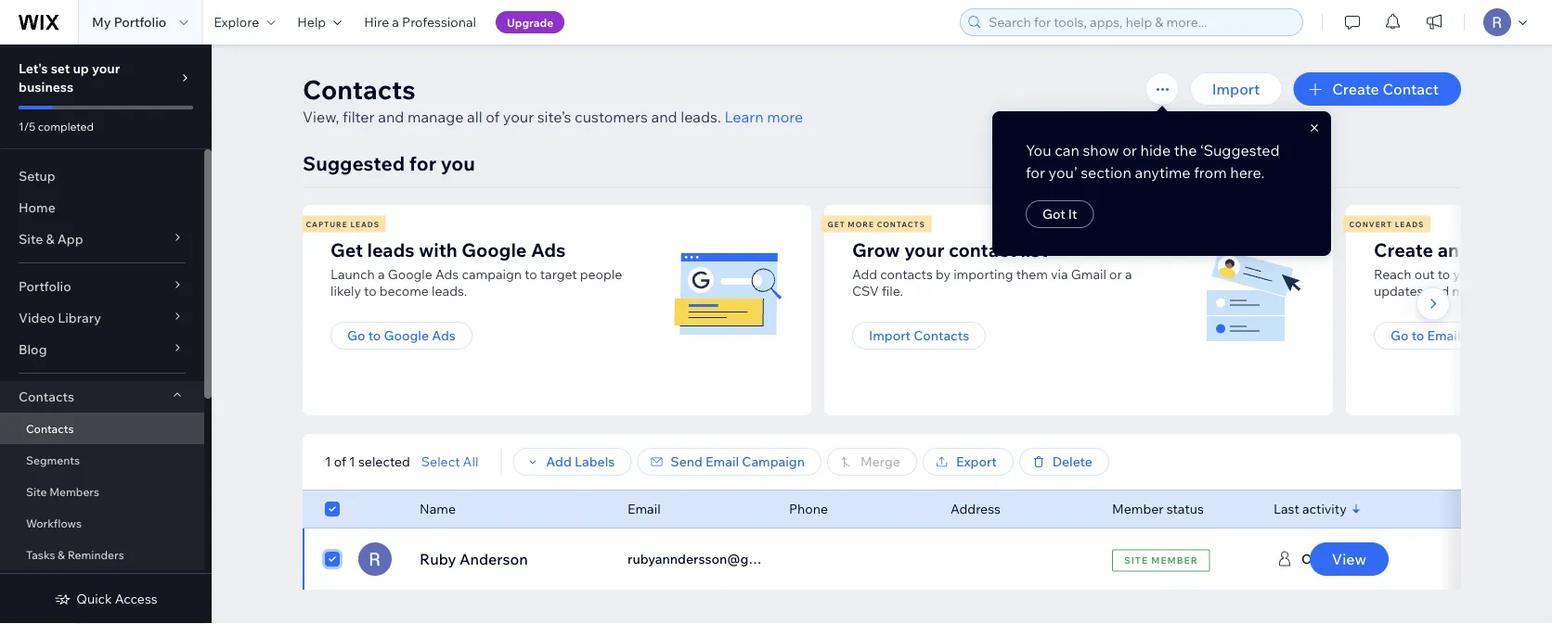 Task type: locate. For each thing, give the bounding box(es) containing it.
2 horizontal spatial a
[[1125, 266, 1132, 283]]

leads right "convert"
[[1395, 220, 1425, 229]]

your inside grow your contact list add contacts by importing them via gmail or a csv file.
[[904, 238, 945, 261]]

segments link
[[0, 445, 204, 476]]

sidebar element
[[0, 45, 212, 625]]

go inside button
[[1391, 328, 1409, 344]]

1 vertical spatial leads.
[[432, 283, 467, 299]]

all
[[463, 454, 478, 470]]

last
[[1274, 501, 1300, 518]]

contacts
[[303, 73, 416, 105], [914, 328, 969, 344], [19, 389, 74, 405], [26, 422, 74, 436]]

0 horizontal spatial go
[[347, 328, 365, 344]]

leads up get
[[350, 220, 380, 229]]

ads up target
[[531, 238, 566, 261]]

contacts down blog
[[19, 389, 74, 405]]

0 horizontal spatial import
[[869, 328, 911, 344]]

create contact
[[1333, 80, 1439, 98]]

show
[[1083, 141, 1119, 160]]

2 leads from the left
[[1395, 220, 1425, 229]]

contacts button
[[0, 382, 204, 413]]

got it
[[1042, 206, 1077, 222]]

video library button
[[0, 303, 204, 334]]

create up "reach"
[[1374, 238, 1434, 261]]

0 vertical spatial leads.
[[681, 108, 721, 126]]

contacts inside contacts view, filter and manage all of your site's customers and leads. learn more
[[303, 73, 416, 105]]

leads. down with
[[432, 283, 467, 299]]

leads
[[367, 238, 415, 261]]

1 horizontal spatial a
[[392, 14, 399, 30]]

site down member status
[[1124, 555, 1149, 567]]

import inside import contacts button
[[869, 328, 911, 344]]

ads down with
[[435, 266, 459, 283]]

1 vertical spatial or
[[1110, 266, 1122, 283]]

create inside button
[[1333, 80, 1379, 98]]

contacts down by
[[914, 328, 969, 344]]

filter
[[343, 108, 375, 126]]

member left "status"
[[1112, 501, 1164, 518]]

google inside button
[[384, 328, 429, 344]]

0 horizontal spatial 1
[[325, 454, 331, 470]]

& right the tasks
[[58, 548, 65, 562]]

0 vertical spatial portfolio
[[114, 14, 166, 30]]

gmail
[[1071, 266, 1107, 283]]

portfolio inside dropdown button
[[19, 279, 71, 295]]

1 horizontal spatial and
[[651, 108, 677, 126]]

go for get
[[347, 328, 365, 344]]

0 horizontal spatial add
[[546, 454, 572, 470]]

0 horizontal spatial leads.
[[432, 283, 467, 299]]

and right customers
[[651, 108, 677, 126]]

1 horizontal spatial or
[[1122, 141, 1137, 160]]

2 go from the left
[[1391, 328, 1409, 344]]

1 go from the left
[[347, 328, 365, 344]]

1 vertical spatial add
[[546, 454, 572, 470]]

add inside grow your contact list add contacts by importing them via gmail or a csv file.
[[852, 266, 877, 283]]

my portfolio
[[92, 14, 166, 30]]

leads. left learn
[[681, 108, 721, 126]]

labels
[[575, 454, 615, 470]]

tasks & reminders
[[26, 548, 124, 562]]

email down the add labels button
[[628, 501, 661, 518]]

1 of 1 selected
[[325, 454, 410, 470]]

1 horizontal spatial import
[[1212, 80, 1260, 98]]

site down the segments
[[26, 485, 47, 499]]

leads for create
[[1395, 220, 1425, 229]]

your inside contacts view, filter and manage all of your site's customers and leads. learn more
[[503, 108, 534, 126]]

go to email marketing
[[1391, 328, 1526, 344]]

more
[[848, 220, 874, 229]]

1 leads from the left
[[350, 220, 380, 229]]

1 horizontal spatial portfolio
[[114, 14, 166, 30]]

2 horizontal spatial email
[[1427, 328, 1461, 344]]

send email campaign button
[[637, 448, 822, 476]]

go
[[347, 328, 365, 344], [1391, 328, 1409, 344]]

go down "reach"
[[1391, 328, 1409, 344]]

here.
[[1230, 163, 1265, 182]]

business
[[19, 79, 74, 95]]

of inside contacts view, filter and manage all of your site's customers and leads. learn more
[[486, 108, 500, 126]]

0 horizontal spatial a
[[378, 266, 385, 283]]

of left selected
[[334, 454, 346, 470]]

help button
[[286, 0, 353, 45]]

create for an
[[1374, 238, 1434, 261]]

1/5 completed
[[19, 119, 94, 133]]

your up "contacts" at right
[[904, 238, 945, 261]]

member down "status"
[[1152, 555, 1198, 567]]

csv
[[852, 283, 879, 299]]

of right the all
[[486, 108, 500, 126]]

& inside popup button
[[46, 231, 54, 247]]

import down 'file.'
[[869, 328, 911, 344]]

email inside button
[[1427, 328, 1461, 344]]

member
[[1112, 501, 1164, 518], [1152, 555, 1198, 567]]

and
[[378, 108, 404, 126], [651, 108, 677, 126]]

list
[[300, 205, 1552, 416]]

0 vertical spatial import
[[1212, 80, 1260, 98]]

0 vertical spatial add
[[852, 266, 877, 283]]

& for site
[[46, 231, 54, 247]]

0 horizontal spatial or
[[1110, 266, 1122, 283]]

2023
[[1348, 551, 1378, 568]]

portfolio up video
[[19, 279, 71, 295]]

for left you
[[409, 151, 436, 175]]

contacts view, filter and manage all of your site's customers and leads. learn more
[[303, 73, 803, 126]]

delete
[[1053, 454, 1093, 470]]

import contacts button
[[852, 322, 986, 350]]

or left "hide"
[[1122, 141, 1137, 160]]

anytime
[[1135, 163, 1191, 182]]

'suggested
[[1200, 141, 1280, 160]]

site's
[[537, 108, 571, 126]]

for down you on the right of page
[[1026, 163, 1045, 182]]

&
[[46, 231, 54, 247], [58, 548, 65, 562]]

contacts up the segments
[[26, 422, 74, 436]]

import button
[[1190, 72, 1282, 106]]

ruby anderson
[[420, 551, 528, 569]]

email left marketing
[[1427, 328, 1461, 344]]

an
[[1438, 238, 1459, 261]]

select all
[[421, 454, 478, 470]]

go down likely in the top of the page
[[347, 328, 365, 344]]

of
[[486, 108, 500, 126], [334, 454, 346, 470]]

1 horizontal spatial add
[[852, 266, 877, 283]]

add up csv
[[852, 266, 877, 283]]

the
[[1174, 141, 1197, 160]]

a right hire at the top of the page
[[392, 14, 399, 30]]

a
[[392, 14, 399, 30], [378, 266, 385, 283], [1125, 266, 1132, 283]]

1 horizontal spatial leads
[[1395, 220, 1425, 229]]

None checkbox
[[325, 549, 340, 571]]

send email campaign
[[671, 454, 805, 470]]

email inside button
[[706, 454, 739, 470]]

or right "gmail"
[[1110, 266, 1122, 283]]

to down become at the top left
[[368, 328, 381, 344]]

site member
[[1124, 555, 1198, 567]]

set
[[51, 60, 70, 77]]

1 horizontal spatial of
[[486, 108, 500, 126]]

by
[[936, 266, 951, 283]]

send
[[671, 454, 703, 470]]

a down leads
[[378, 266, 385, 283]]

1 1 from the left
[[325, 454, 331, 470]]

create left "contact" on the right top of page
[[1333, 80, 1379, 98]]

2 vertical spatial google
[[384, 328, 429, 344]]

or inside grow your contact list add contacts by importing them via gmail or a csv file.
[[1110, 266, 1122, 283]]

your right up
[[92, 60, 120, 77]]

your
[[92, 60, 120, 77], [503, 108, 534, 126], [904, 238, 945, 261], [1453, 266, 1480, 283]]

import contacts
[[869, 328, 969, 344]]

0 vertical spatial site
[[19, 231, 43, 247]]

1 vertical spatial portfolio
[[19, 279, 71, 295]]

your left site's
[[503, 108, 534, 126]]

1 vertical spatial of
[[334, 454, 346, 470]]

your down an
[[1453, 266, 1480, 283]]

name
[[420, 501, 456, 518]]

google up become at the top left
[[388, 266, 433, 283]]

25,
[[1327, 551, 1345, 568]]

portfolio
[[114, 14, 166, 30], [19, 279, 71, 295]]

0 horizontal spatial &
[[46, 231, 54, 247]]

2 vertical spatial site
[[1124, 555, 1149, 567]]

0 horizontal spatial leads
[[350, 220, 380, 229]]

likely
[[331, 283, 361, 299]]

portfolio right my
[[114, 14, 166, 30]]

0 vertical spatial &
[[46, 231, 54, 247]]

ads down get leads with google ads launch a google ads campaign to target people likely to become leads.
[[432, 328, 456, 344]]

1 vertical spatial email
[[706, 454, 739, 470]]

contacts up filter
[[303, 73, 416, 105]]

None checkbox
[[325, 499, 340, 521]]

explore
[[214, 14, 259, 30]]

add
[[852, 266, 877, 283], [546, 454, 572, 470]]

1 horizontal spatial leads.
[[681, 108, 721, 126]]

import
[[1212, 80, 1260, 98], [869, 328, 911, 344]]

site down the home
[[19, 231, 43, 247]]

0 horizontal spatial and
[[378, 108, 404, 126]]

1 horizontal spatial 1
[[349, 454, 355, 470]]

marketing
[[1464, 328, 1526, 344]]

learn
[[725, 108, 764, 126]]

& left app
[[46, 231, 54, 247]]

to right "out"
[[1438, 266, 1450, 283]]

a right "gmail"
[[1125, 266, 1132, 283]]

oct 25, 2023
[[1302, 551, 1378, 568]]

for inside you can show or hide the 'suggested for you' section anytime from here.
[[1026, 163, 1045, 182]]

and right filter
[[378, 108, 404, 126]]

go inside button
[[347, 328, 365, 344]]

1 vertical spatial site
[[26, 485, 47, 499]]

email right send
[[706, 454, 739, 470]]

google up campaign
[[462, 238, 527, 261]]

to down launch
[[364, 283, 377, 299]]

portfolio button
[[0, 271, 204, 303]]

1 horizontal spatial for
[[1026, 163, 1045, 182]]

email
[[1464, 238, 1512, 261]]

to left target
[[525, 266, 537, 283]]

site
[[19, 231, 43, 247], [26, 485, 47, 499], [1124, 555, 1149, 567]]

1 vertical spatial create
[[1374, 238, 1434, 261]]

add left labels
[[546, 454, 572, 470]]

1 horizontal spatial &
[[58, 548, 65, 562]]

0 vertical spatial create
[[1333, 80, 1379, 98]]

0 horizontal spatial email
[[628, 501, 661, 518]]

upgrade button
[[496, 11, 565, 33]]

0 vertical spatial email
[[1427, 328, 1461, 344]]

google down become at the top left
[[384, 328, 429, 344]]

2 vertical spatial ads
[[432, 328, 456, 344]]

0 horizontal spatial portfolio
[[19, 279, 71, 295]]

to down "out"
[[1412, 328, 1424, 344]]

1 and from the left
[[378, 108, 404, 126]]

hire a professional link
[[353, 0, 487, 45]]

go to google ads button
[[331, 322, 472, 350]]

site & app
[[19, 231, 83, 247]]

help
[[297, 14, 326, 30]]

0 vertical spatial of
[[486, 108, 500, 126]]

create contact button
[[1294, 72, 1461, 106]]

import up "'suggested"
[[1212, 80, 1260, 98]]

1 horizontal spatial go
[[1391, 328, 1409, 344]]

0 vertical spatial or
[[1122, 141, 1137, 160]]

to
[[525, 266, 537, 283], [1438, 266, 1450, 283], [364, 283, 377, 299], [368, 328, 381, 344], [1412, 328, 1424, 344]]

1 vertical spatial &
[[58, 548, 65, 562]]

site inside popup button
[[19, 231, 43, 247]]

1 horizontal spatial email
[[706, 454, 739, 470]]

2 vertical spatial email
[[628, 501, 661, 518]]

contacts
[[877, 220, 925, 229]]

ruby anderson image
[[358, 543, 392, 577]]

2 1 from the left
[[349, 454, 355, 470]]

you
[[1026, 141, 1051, 160]]

create inside create an email cam reach out to your subscribers
[[1374, 238, 1434, 261]]

import inside import button
[[1212, 80, 1260, 98]]

1 vertical spatial import
[[869, 328, 911, 344]]

suggested for you
[[303, 151, 475, 175]]

go for create
[[1391, 328, 1409, 344]]

& for tasks
[[58, 548, 65, 562]]



Task type: describe. For each thing, give the bounding box(es) containing it.
grow your contact list add contacts by importing them via gmail or a csv file.
[[852, 238, 1132, 299]]

select
[[421, 454, 460, 470]]

you can show or hide the 'suggested for you' section anytime from here.
[[1026, 141, 1280, 182]]

blog
[[19, 342, 47, 358]]

0 vertical spatial google
[[462, 238, 527, 261]]

my
[[92, 14, 111, 30]]

got
[[1042, 206, 1065, 222]]

home
[[19, 200, 56, 216]]

ads inside button
[[432, 328, 456, 344]]

contacts inside "popup button"
[[19, 389, 74, 405]]

create for contact
[[1333, 80, 1379, 98]]

video library
[[19, 310, 101, 326]]

to inside button
[[368, 328, 381, 344]]

hire
[[364, 14, 389, 30]]

you'
[[1049, 163, 1077, 182]]

last activity
[[1274, 501, 1347, 518]]

export button
[[923, 448, 1014, 476]]

or inside you can show or hide the 'suggested for you' section anytime from here.
[[1122, 141, 1137, 160]]

1 vertical spatial ads
[[435, 266, 459, 283]]

with
[[419, 238, 457, 261]]

convert leads
[[1349, 220, 1425, 229]]

0 horizontal spatial for
[[409, 151, 436, 175]]

0 vertical spatial ads
[[531, 238, 566, 261]]

capture
[[306, 220, 348, 229]]

a inside get leads with google ads launch a google ads campaign to target people likely to become leads.
[[378, 266, 385, 283]]

let's
[[19, 60, 48, 77]]

site members
[[26, 485, 99, 499]]

it
[[1068, 206, 1077, 222]]

go to google ads
[[347, 328, 456, 344]]

get
[[828, 220, 845, 229]]

let's set up your business
[[19, 60, 120, 95]]

a inside grow your contact list add contacts by importing them via gmail or a csv file.
[[1125, 266, 1132, 283]]

1 vertical spatial google
[[388, 266, 433, 283]]

to inside button
[[1412, 328, 1424, 344]]

view,
[[303, 108, 339, 126]]

create an email cam reach out to your subscribers
[[1374, 238, 1552, 299]]

target
[[540, 266, 577, 283]]

delete button
[[1019, 448, 1109, 476]]

status
[[1167, 501, 1204, 518]]

app
[[57, 231, 83, 247]]

export
[[956, 454, 997, 470]]

leads. inside contacts view, filter and manage all of your site's customers and leads. learn more
[[681, 108, 721, 126]]

anderson
[[459, 551, 528, 569]]

quick access
[[76, 591, 158, 608]]

got it button
[[1026, 201, 1094, 228]]

them
[[1016, 266, 1048, 283]]

get
[[331, 238, 363, 261]]

selected
[[358, 454, 410, 470]]

get more contacts
[[828, 220, 925, 229]]

1 vertical spatial member
[[1152, 555, 1198, 567]]

upgrade
[[507, 15, 553, 29]]

contacts link
[[0, 413, 204, 445]]

site & app button
[[0, 224, 204, 255]]

leads. inside get leads with google ads launch a google ads campaign to target people likely to become leads.
[[432, 283, 467, 299]]

subscribers
[[1483, 266, 1552, 283]]

add labels button
[[513, 448, 632, 476]]

2 and from the left
[[651, 108, 677, 126]]

1/5
[[19, 119, 35, 133]]

out
[[1415, 266, 1435, 283]]

site for site members
[[26, 485, 47, 499]]

via
[[1051, 266, 1068, 283]]

file.
[[882, 283, 903, 299]]

import for import contacts
[[869, 328, 911, 344]]

select all button
[[421, 454, 478, 471]]

quick access button
[[54, 591, 158, 608]]

member status
[[1112, 501, 1204, 518]]

add labels
[[546, 454, 615, 470]]

manage
[[408, 108, 464, 126]]

convert
[[1349, 220, 1393, 229]]

up
[[73, 60, 89, 77]]

your inside 'let's set up your business'
[[92, 60, 120, 77]]

from
[[1194, 163, 1227, 182]]

your inside create an email cam reach out to your subscribers
[[1453, 266, 1480, 283]]

video
[[19, 310, 55, 326]]

list containing get leads with google ads
[[300, 205, 1552, 416]]

site for site member
[[1124, 555, 1149, 567]]

professional
[[402, 14, 476, 30]]

0 vertical spatial member
[[1112, 501, 1164, 518]]

reach
[[1374, 266, 1412, 283]]

section
[[1081, 163, 1131, 182]]

home link
[[0, 192, 204, 224]]

site for site & app
[[19, 231, 43, 247]]

tasks
[[26, 548, 55, 562]]

campaign
[[462, 266, 522, 283]]

site members link
[[0, 476, 204, 508]]

Search for tools, apps, help & more... field
[[983, 9, 1297, 35]]

library
[[58, 310, 101, 326]]

you
[[441, 151, 475, 175]]

ruby
[[420, 551, 456, 569]]

access
[[115, 591, 158, 608]]

leads for get
[[350, 220, 380, 229]]

list
[[1021, 238, 1048, 261]]

to inside create an email cam reach out to your subscribers
[[1438, 266, 1450, 283]]

hide
[[1140, 141, 1171, 160]]

blog button
[[0, 334, 204, 366]]

setup link
[[0, 161, 204, 192]]

add inside button
[[546, 454, 572, 470]]

oct
[[1302, 551, 1324, 568]]

rubyanndersson@gmail.com
[[628, 551, 804, 568]]

import for import
[[1212, 80, 1260, 98]]

quick
[[76, 591, 112, 608]]

contacts
[[880, 266, 933, 283]]

contacts inside button
[[914, 328, 969, 344]]

segments
[[26, 454, 80, 467]]

importing
[[954, 266, 1013, 283]]

activity
[[1303, 501, 1347, 518]]

0 horizontal spatial of
[[334, 454, 346, 470]]

tasks & reminders link
[[0, 539, 204, 571]]



Task type: vqa. For each thing, say whether or not it's contained in the screenshot.
Get More Contacts on the right of page
yes



